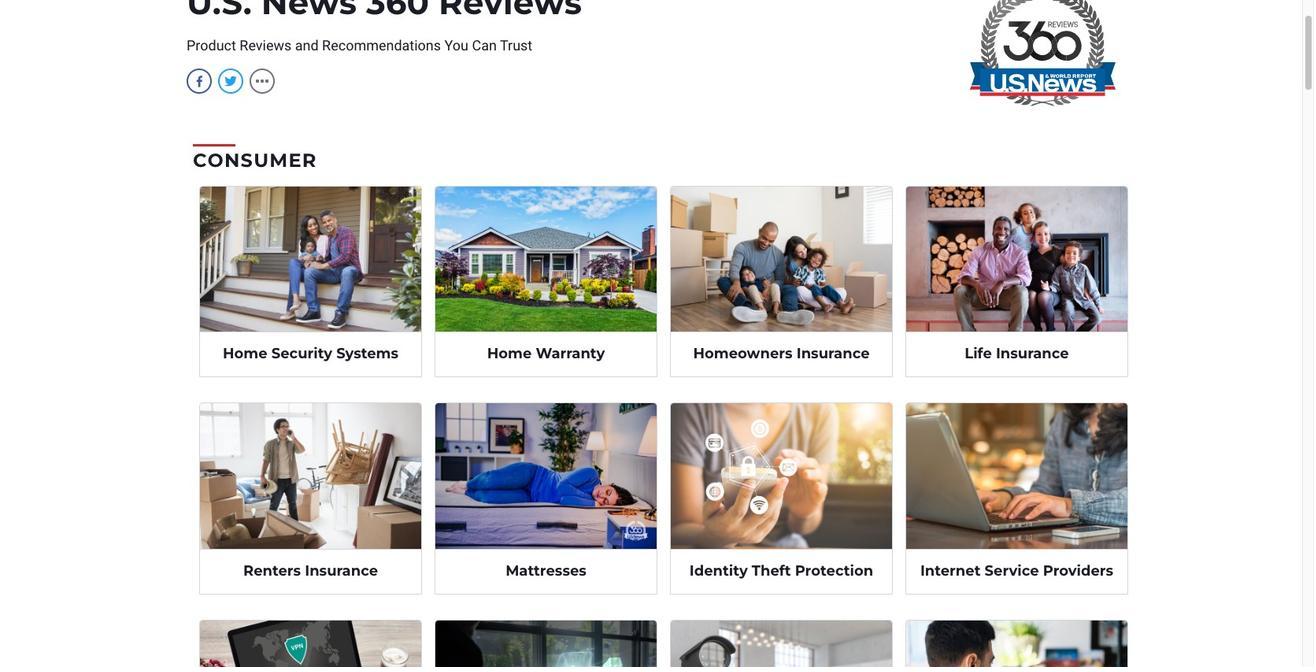 Task type: describe. For each thing, give the bounding box(es) containing it.
identity theft protection
[[690, 562, 874, 580]]

renters
[[243, 562, 301, 580]]

insurance for homeowners insurance
[[797, 345, 870, 363]]

home security systems link
[[199, 186, 422, 378]]

product reviews and recommendations you can trust
[[187, 37, 533, 54]]

warranty
[[536, 345, 605, 363]]

identity theft protection link
[[670, 403, 893, 594]]

service
[[985, 562, 1039, 580]]

homeowners insurance
[[693, 345, 870, 363]]

life insurance
[[965, 345, 1069, 363]]

insurance for life insurance
[[996, 345, 1069, 363]]

life insurance link
[[906, 186, 1129, 378]]

recommendations
[[322, 37, 441, 54]]

protection
[[795, 562, 874, 580]]

homeowners insurance link
[[670, 186, 893, 378]]

home for home security systems
[[223, 345, 268, 363]]

home warranty
[[487, 345, 605, 363]]

home security systems
[[223, 345, 399, 363]]

identity
[[690, 562, 748, 580]]

insurance for renters insurance
[[305, 562, 378, 580]]

life
[[965, 345, 992, 363]]



Task type: vqa. For each thing, say whether or not it's contained in the screenshot.
middle 'Insurance'
yes



Task type: locate. For each thing, give the bounding box(es) containing it.
reviews
[[240, 37, 292, 54]]

home inside home warranty link
[[487, 345, 532, 363]]

2 horizontal spatial insurance
[[996, 345, 1069, 363]]

insurance
[[797, 345, 870, 363], [996, 345, 1069, 363], [305, 562, 378, 580]]

0 horizontal spatial home
[[223, 345, 268, 363]]

consumer
[[193, 149, 317, 172]]

theft
[[752, 562, 791, 580]]

and
[[295, 37, 319, 54]]

home left "security"
[[223, 345, 268, 363]]

internet service providers link
[[906, 403, 1129, 594]]

internet service providers
[[921, 562, 1114, 580]]

home left warranty at the bottom of the page
[[487, 345, 532, 363]]

insurance inside 'link'
[[305, 562, 378, 580]]

home warranty link
[[435, 186, 658, 378]]

1 home from the left
[[223, 345, 268, 363]]

security
[[272, 345, 332, 363]]

providers
[[1043, 562, 1114, 580]]

mattresses
[[506, 562, 587, 580]]

1 horizontal spatial home
[[487, 345, 532, 363]]

mattresses link
[[435, 403, 658, 594]]

renters insurance
[[243, 562, 378, 580]]

renters insurance link
[[199, 403, 422, 594]]

you
[[445, 37, 469, 54]]

2 home from the left
[[487, 345, 532, 363]]

can
[[472, 37, 497, 54]]

product
[[187, 37, 236, 54]]

trust
[[500, 37, 533, 54]]

1 horizontal spatial insurance
[[797, 345, 870, 363]]

home inside home security systems link
[[223, 345, 268, 363]]

internet
[[921, 562, 981, 580]]

homeowners
[[693, 345, 793, 363]]

home for home warranty
[[487, 345, 532, 363]]

home
[[223, 345, 268, 363], [487, 345, 532, 363]]

systems
[[336, 345, 399, 363]]

0 horizontal spatial insurance
[[305, 562, 378, 580]]



